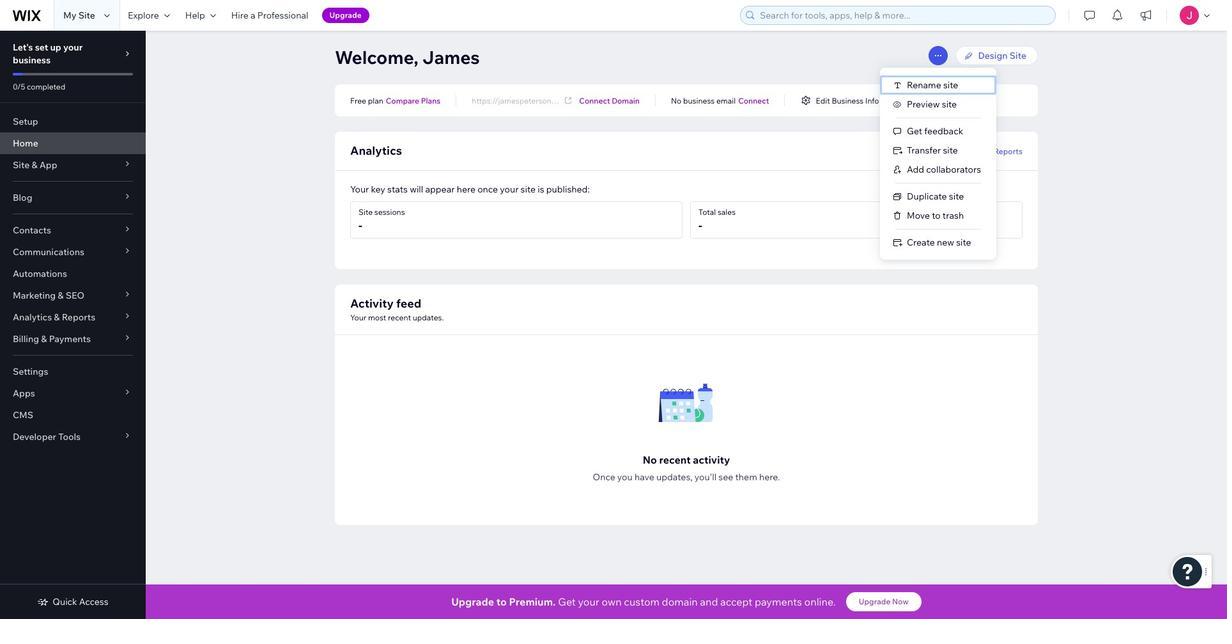 Task type: vqa. For each thing, say whether or not it's contained in the screenshot.
the "&" within Marketing & SEO dropdown button
no



Task type: describe. For each thing, give the bounding box(es) containing it.
published:
[[547, 184, 590, 195]]

move to trash
[[907, 210, 964, 221]]

now
[[893, 597, 909, 606]]

upgrade now button
[[846, 592, 922, 611]]

premium.
[[509, 595, 556, 608]]

add collaborators
[[907, 164, 982, 175]]

business
[[832, 96, 864, 105]]

feedback
[[925, 125, 964, 137]]

upgrade for upgrade to premium. get your own custom domain and accept payments online.
[[452, 595, 494, 608]]

https://jamespeterson1902.wixsite.com/my-site
[[472, 96, 641, 105]]

connect link
[[739, 95, 770, 106]]

add collaborators button
[[881, 160, 997, 179]]

- for site sessions -
[[359, 218, 362, 233]]

edit business info button
[[801, 95, 880, 106]]

preview
[[907, 98, 940, 110]]

no for business
[[671, 96, 682, 105]]

payments
[[49, 333, 91, 345]]

design site
[[979, 50, 1027, 61]]

communications
[[13, 246, 84, 258]]

transfer site button
[[881, 141, 997, 160]]

& for site
[[32, 159, 37, 171]]

create new site button
[[881, 233, 997, 252]]

my site
[[63, 10, 95, 21]]

upgrade for upgrade now
[[859, 597, 891, 606]]

reports for view all reports
[[994, 146, 1023, 156]]

quick access
[[53, 596, 108, 607]]

site & app button
[[0, 154, 146, 176]]

upgrade for upgrade
[[330, 10, 362, 20]]

menu containing rename site
[[881, 75, 997, 252]]

design site link
[[956, 46, 1038, 65]]

2 vertical spatial your
[[578, 595, 600, 608]]

home link
[[0, 132, 146, 154]]

activity
[[350, 296, 394, 311]]

activity feed your most recent updates.
[[350, 296, 444, 322]]

domain
[[612, 96, 640, 105]]

cms
[[13, 409, 33, 421]]

updates,
[[657, 471, 693, 483]]

view all reports
[[964, 146, 1023, 156]]

duplicate site button
[[881, 187, 997, 206]]

and
[[700, 595, 718, 608]]

here
[[457, 184, 476, 195]]

access
[[79, 596, 108, 607]]

2 connect from the left
[[739, 96, 770, 105]]

hire
[[231, 10, 249, 21]]

0/5 completed
[[13, 82, 65, 91]]

1 horizontal spatial your
[[500, 184, 519, 195]]

analytics & reports button
[[0, 306, 146, 328]]

site for transfer site
[[943, 145, 958, 156]]

get feedback button
[[881, 121, 997, 141]]

0/5
[[13, 82, 25, 91]]

Search for tools, apps, help & more... field
[[756, 6, 1052, 24]]

you
[[618, 471, 633, 483]]

feed
[[396, 296, 422, 311]]

1 connect from the left
[[580, 96, 610, 105]]

appear
[[426, 184, 455, 195]]

your inside the activity feed your most recent updates.
[[350, 313, 367, 322]]

up
[[50, 42, 61, 53]]

total
[[699, 207, 716, 217]]

to for move
[[933, 210, 941, 221]]

analytics for analytics
[[350, 143, 402, 158]]

free
[[350, 96, 366, 105]]

accept
[[721, 595, 753, 608]]

transfer site
[[907, 145, 958, 156]]

duplicate site
[[907, 191, 964, 202]]

& for marketing
[[58, 290, 64, 301]]

is
[[538, 184, 545, 195]]

no for recent
[[643, 453, 657, 466]]

preview site button
[[881, 95, 997, 114]]

1 horizontal spatial business
[[684, 96, 715, 105]]

contacts button
[[0, 219, 146, 241]]

business inside let's set up your business
[[13, 54, 51, 66]]

view all reports button
[[964, 145, 1023, 157]]

https://jamespeterson1902.wixsite.com/my-site link
[[472, 95, 641, 108]]

all
[[983, 146, 993, 156]]

sales
[[718, 207, 736, 217]]

cms link
[[0, 404, 146, 426]]

welcome, james
[[335, 46, 480, 68]]

developer tools
[[13, 431, 81, 443]]

compare plans link
[[386, 95, 441, 106]]

& for analytics
[[54, 311, 60, 323]]

welcome,
[[335, 46, 419, 68]]

get inside button
[[907, 125, 923, 137]]

& for billing
[[41, 333, 47, 345]]

add
[[907, 164, 925, 175]]

developer
[[13, 431, 56, 443]]

home
[[13, 137, 38, 149]]

site for duplicate site
[[949, 191, 964, 202]]

sessions
[[375, 207, 405, 217]]

connect domain link
[[580, 95, 640, 106]]

here.
[[760, 471, 780, 483]]



Task type: locate. For each thing, give the bounding box(es) containing it.
get feedback
[[907, 125, 964, 137]]

key
[[371, 184, 386, 195]]

seo
[[66, 290, 84, 301]]

get right premium.
[[558, 595, 576, 608]]

rename site
[[907, 79, 959, 91]]

1 horizontal spatial recent
[[660, 453, 691, 466]]

edit
[[816, 96, 830, 105]]

2 horizontal spatial upgrade
[[859, 597, 891, 606]]

james
[[423, 46, 480, 68]]

help button
[[178, 0, 224, 31]]

set
[[35, 42, 48, 53]]

once
[[593, 471, 616, 483]]

1 your from the top
[[350, 184, 369, 195]]

0 vertical spatial business
[[13, 54, 51, 66]]

site for rename site
[[944, 79, 959, 91]]

quick access button
[[37, 596, 108, 607]]

no business email connect
[[671, 96, 770, 105]]

most
[[368, 313, 386, 322]]

1 - from the left
[[359, 218, 362, 233]]

custom
[[624, 595, 660, 608]]

- for total sales -
[[699, 218, 703, 233]]

1 horizontal spatial upgrade
[[452, 595, 494, 608]]

1 horizontal spatial get
[[907, 125, 923, 137]]

analytics & reports
[[13, 311, 95, 323]]

reports inside 'popup button'
[[62, 311, 95, 323]]

setup
[[13, 116, 38, 127]]

your left own
[[578, 595, 600, 608]]

marketing & seo button
[[0, 285, 146, 306]]

recent up updates,
[[660, 453, 691, 466]]

upgrade up welcome,
[[330, 10, 362, 20]]

0 horizontal spatial analytics
[[13, 311, 52, 323]]

site
[[944, 79, 959, 91], [628, 96, 641, 105], [942, 98, 957, 110], [943, 145, 958, 156], [521, 184, 536, 195], [949, 191, 964, 202], [957, 237, 972, 248]]

0 vertical spatial your
[[350, 184, 369, 195]]

to left premium.
[[497, 595, 507, 608]]

let's
[[13, 42, 33, 53]]

1 vertical spatial no
[[643, 453, 657, 466]]

apps button
[[0, 382, 146, 404]]

developer tools button
[[0, 426, 146, 448]]

completed
[[27, 82, 65, 91]]

site inside dropdown button
[[13, 159, 30, 171]]

site inside button
[[943, 145, 958, 156]]

communications button
[[0, 241, 146, 263]]

them
[[736, 471, 758, 483]]

marketing
[[13, 290, 56, 301]]

recent inside no recent activity once you have updates, you'll see them here.
[[660, 453, 691, 466]]

setup link
[[0, 111, 146, 132]]

your key stats will appear here once your site is published:
[[350, 184, 590, 195]]

analytics down marketing
[[13, 311, 52, 323]]

upgrade button
[[322, 8, 369, 23]]

0 horizontal spatial -
[[359, 218, 362, 233]]

updates.
[[413, 313, 444, 322]]

domain
[[662, 595, 698, 608]]

connect right email
[[739, 96, 770, 105]]

see
[[719, 471, 734, 483]]

site
[[78, 10, 95, 21], [1010, 50, 1027, 61], [13, 159, 30, 171], [359, 207, 373, 217]]

0 horizontal spatial upgrade
[[330, 10, 362, 20]]

&
[[32, 159, 37, 171], [58, 290, 64, 301], [54, 311, 60, 323], [41, 333, 47, 345]]

settings
[[13, 366, 48, 377]]

& left seo
[[58, 290, 64, 301]]

to left trash
[[933, 210, 941, 221]]

you'll
[[695, 471, 717, 483]]

reports
[[994, 146, 1023, 156], [62, 311, 95, 323]]

no up have
[[643, 453, 657, 466]]

0 horizontal spatial to
[[497, 595, 507, 608]]

your right the up
[[63, 42, 83, 53]]

marketing & seo
[[13, 290, 84, 301]]

0 vertical spatial recent
[[388, 313, 411, 322]]

business down let's
[[13, 54, 51, 66]]

quick
[[53, 596, 77, 607]]

0 horizontal spatial no
[[643, 453, 657, 466]]

upgrade inside button
[[330, 10, 362, 20]]

1 vertical spatial to
[[497, 595, 507, 608]]

my
[[63, 10, 76, 21]]

0 vertical spatial get
[[907, 125, 923, 137]]

2 - from the left
[[699, 218, 703, 233]]

0 horizontal spatial connect
[[580, 96, 610, 105]]

get up transfer
[[907, 125, 923, 137]]

0 vertical spatial analytics
[[350, 143, 402, 158]]

0 horizontal spatial your
[[63, 42, 83, 53]]

0 vertical spatial no
[[671, 96, 682, 105]]

analytics inside 'popup button'
[[13, 311, 52, 323]]

0 horizontal spatial business
[[13, 54, 51, 66]]

0 vertical spatial to
[[933, 210, 941, 221]]

1 vertical spatial get
[[558, 595, 576, 608]]

payments
[[755, 595, 803, 608]]

a
[[251, 10, 256, 21]]

1 horizontal spatial -
[[699, 218, 703, 233]]

& right billing
[[41, 333, 47, 345]]

sidebar element
[[0, 31, 146, 619]]

analytics up key
[[350, 143, 402, 158]]

no left email
[[671, 96, 682, 105]]

rename site button
[[881, 75, 997, 95]]

your left key
[[350, 184, 369, 195]]

your inside let's set up your business
[[63, 42, 83, 53]]

plans
[[421, 96, 441, 105]]

1 horizontal spatial connect
[[739, 96, 770, 105]]

total sales -
[[699, 207, 736, 233]]

& inside site & app dropdown button
[[32, 159, 37, 171]]

upgrade now
[[859, 597, 909, 606]]

site for https://jamespeterson1902.wixsite.com/my-site
[[628, 96, 641, 105]]

compare
[[386, 96, 419, 105]]

& inside analytics & reports 'popup button'
[[54, 311, 60, 323]]

site inside site sessions -
[[359, 207, 373, 217]]

explore
[[128, 10, 159, 21]]

your left most
[[350, 313, 367, 322]]

1 vertical spatial your
[[500, 184, 519, 195]]

analytics for analytics & reports
[[13, 311, 52, 323]]

site right my
[[78, 10, 95, 21]]

edit business info
[[816, 96, 880, 105]]

recent down feed
[[388, 313, 411, 322]]

blog
[[13, 192, 32, 203]]

own
[[602, 595, 622, 608]]

& inside billing & payments dropdown button
[[41, 333, 47, 345]]

recent inside the activity feed your most recent updates.
[[388, 313, 411, 322]]

site left sessions
[[359, 207, 373, 217]]

once
[[478, 184, 498, 195]]

menu
[[881, 75, 997, 252]]

upgrade left premium.
[[452, 595, 494, 608]]

0 horizontal spatial recent
[[388, 313, 411, 322]]

info
[[866, 96, 880, 105]]

hire a professional
[[231, 10, 309, 21]]

0 vertical spatial reports
[[994, 146, 1023, 156]]

0 vertical spatial your
[[63, 42, 83, 53]]

view
[[964, 146, 981, 156]]

1 vertical spatial your
[[350, 313, 367, 322]]

free plan compare plans
[[350, 96, 441, 105]]

hire a professional link
[[224, 0, 316, 31]]

new
[[937, 237, 955, 248]]

1 vertical spatial analytics
[[13, 311, 52, 323]]

have
[[635, 471, 655, 483]]

business left email
[[684, 96, 715, 105]]

- inside site sessions -
[[359, 218, 362, 233]]

apps
[[13, 388, 35, 399]]

no recent activity once you have updates, you'll see them here.
[[593, 453, 780, 483]]

blog button
[[0, 187, 146, 208]]

to inside button
[[933, 210, 941, 221]]

site for preview site
[[942, 98, 957, 110]]

no inside no recent activity once you have updates, you'll see them here.
[[643, 453, 657, 466]]

site down "home"
[[13, 159, 30, 171]]

1 vertical spatial reports
[[62, 311, 95, 323]]

email
[[717, 96, 736, 105]]

transfer
[[907, 145, 941, 156]]

duplicate
[[907, 191, 947, 202]]

& up billing & payments
[[54, 311, 60, 323]]

1 vertical spatial recent
[[660, 453, 691, 466]]

1 horizontal spatial to
[[933, 210, 941, 221]]

connect domain
[[580, 96, 640, 105]]

contacts
[[13, 224, 51, 236]]

help
[[185, 10, 205, 21]]

2 your from the top
[[350, 313, 367, 322]]

connect left domain
[[580, 96, 610, 105]]

let's set up your business
[[13, 42, 83, 66]]

& left app
[[32, 159, 37, 171]]

stats
[[388, 184, 408, 195]]

reports down seo
[[62, 311, 95, 323]]

reports inside "button"
[[994, 146, 1023, 156]]

reports for analytics & reports
[[62, 311, 95, 323]]

2 horizontal spatial your
[[578, 595, 600, 608]]

upgrade left now
[[859, 597, 891, 606]]

1 horizontal spatial analytics
[[350, 143, 402, 158]]

reports right all
[[994, 146, 1023, 156]]

1 horizontal spatial no
[[671, 96, 682, 105]]

& inside marketing & seo dropdown button
[[58, 290, 64, 301]]

site right design
[[1010, 50, 1027, 61]]

to for upgrade
[[497, 595, 507, 608]]

0 horizontal spatial get
[[558, 595, 576, 608]]

0 horizontal spatial reports
[[62, 311, 95, 323]]

upgrade
[[330, 10, 362, 20], [452, 595, 494, 608], [859, 597, 891, 606]]

billing & payments button
[[0, 328, 146, 350]]

no
[[671, 96, 682, 105], [643, 453, 657, 466]]

1 vertical spatial business
[[684, 96, 715, 105]]

preview site
[[907, 98, 957, 110]]

1 horizontal spatial reports
[[994, 146, 1023, 156]]

professional
[[258, 10, 309, 21]]

upgrade inside button
[[859, 597, 891, 606]]

your right once in the left of the page
[[500, 184, 519, 195]]

move
[[907, 210, 931, 221]]

to
[[933, 210, 941, 221], [497, 595, 507, 608]]

- inside total sales -
[[699, 218, 703, 233]]



